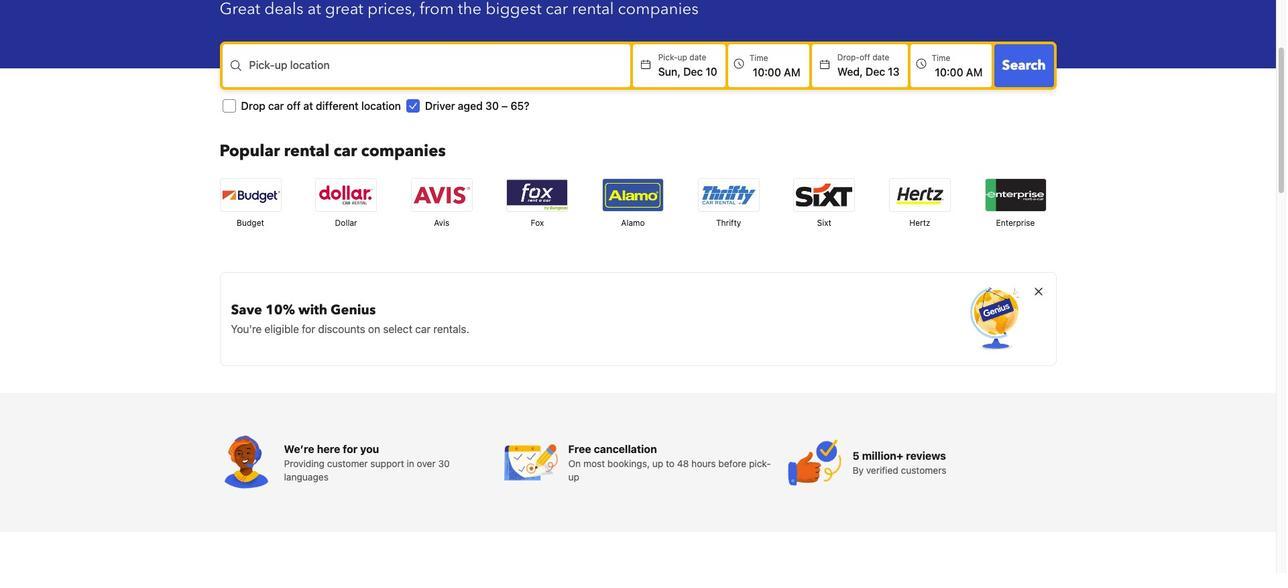 Task type: describe. For each thing, give the bounding box(es) containing it.
for inside we're here for you providing customer support in over 30 languages
[[343, 444, 358, 456]]

enterprise
[[997, 218, 1035, 228]]

thrifty
[[716, 218, 741, 228]]

over
[[417, 458, 436, 470]]

to
[[666, 458, 675, 470]]

5
[[853, 450, 860, 462]]

sixt
[[817, 218, 832, 228]]

million+
[[862, 450, 904, 462]]

discounts
[[318, 324, 365, 336]]

before
[[719, 458, 747, 470]]

alamo logo image
[[603, 179, 663, 211]]

avis logo image
[[412, 179, 472, 211]]

here
[[317, 444, 340, 456]]

0 vertical spatial location
[[290, 59, 330, 71]]

0 horizontal spatial car
[[268, 100, 284, 112]]

pick- for pick-up date sun, dec 10
[[658, 53, 678, 63]]

pick-up date sun, dec 10
[[658, 53, 718, 78]]

you're
[[231, 324, 262, 336]]

up inside pick-up date sun, dec 10
[[678, 53, 688, 63]]

rentals.
[[434, 324, 470, 336]]

most
[[584, 458, 605, 470]]

dollar logo image
[[316, 179, 376, 211]]

dollar
[[335, 218, 357, 228]]

on
[[569, 458, 581, 470]]

up left to
[[653, 458, 664, 470]]

languages
[[284, 472, 329, 483]]

dec for wed,
[[866, 66, 886, 78]]

–
[[502, 100, 508, 112]]

up up drop car off at different location
[[275, 59, 288, 71]]

on
[[368, 324, 380, 336]]

hours
[[692, 458, 716, 470]]

free cancellation image
[[504, 436, 558, 490]]

wed,
[[838, 66, 863, 78]]

date for 13
[[873, 53, 890, 63]]

pick-up location
[[249, 59, 330, 71]]

dec for sun,
[[684, 66, 703, 78]]

13
[[888, 66, 900, 78]]

sixt logo image
[[794, 179, 855, 211]]

genius
[[331, 301, 376, 319]]

companies
[[361, 140, 446, 163]]

for inside save 10% with genius you're eligible for discounts on select car rentals.
[[302, 324, 315, 336]]

5 million+ reviews image
[[789, 436, 842, 490]]

thrifty logo image
[[699, 179, 759, 211]]

fox
[[531, 218, 544, 228]]

cancellation
[[594, 444, 657, 456]]

10
[[706, 66, 718, 78]]

enterprise logo image
[[986, 179, 1046, 211]]

sun,
[[658, 66, 681, 78]]

drop
[[241, 100, 266, 112]]

search button
[[995, 44, 1054, 87]]

free
[[569, 444, 592, 456]]

up down on
[[569, 472, 580, 483]]

at
[[303, 100, 313, 112]]

we're here for you providing customer support in over 30 languages
[[284, 444, 450, 483]]

rental
[[284, 140, 330, 163]]

bookings,
[[608, 458, 650, 470]]

48
[[677, 458, 689, 470]]

0 horizontal spatial off
[[287, 100, 301, 112]]

hertz
[[910, 218, 931, 228]]

5 million+ reviews by verified customers
[[853, 450, 947, 476]]



Task type: locate. For each thing, give the bounding box(es) containing it.
0 horizontal spatial 30
[[438, 458, 450, 470]]

0 vertical spatial 30
[[486, 100, 499, 112]]

save
[[231, 301, 262, 319]]

off left at
[[287, 100, 301, 112]]

2 dec from the left
[[866, 66, 886, 78]]

pick- inside pick-up date sun, dec 10
[[658, 53, 678, 63]]

off up wed,
[[860, 53, 871, 63]]

date inside pick-up date sun, dec 10
[[690, 53, 707, 63]]

popular
[[220, 140, 280, 163]]

location
[[290, 59, 330, 71], [361, 100, 401, 112]]

driver aged 30 – 65?
[[425, 100, 530, 112]]

0 horizontal spatial date
[[690, 53, 707, 63]]

with
[[298, 301, 327, 319]]

popular rental car companies
[[220, 140, 446, 163]]

pick- up sun,
[[658, 53, 678, 63]]

0 horizontal spatial location
[[290, 59, 330, 71]]

off
[[860, 53, 871, 63], [287, 100, 301, 112]]

select
[[383, 324, 413, 336]]

budget logo image
[[220, 179, 281, 211]]

pick- for pick-up location
[[249, 59, 275, 71]]

driver
[[425, 100, 455, 112]]

for down with
[[302, 324, 315, 336]]

dec inside drop-off date wed, dec 13
[[866, 66, 886, 78]]

off inside drop-off date wed, dec 13
[[860, 53, 871, 63]]

car right "rental"
[[334, 140, 357, 163]]

drop-
[[838, 53, 860, 63]]

alamo
[[621, 218, 645, 228]]

up
[[678, 53, 688, 63], [275, 59, 288, 71], [653, 458, 664, 470], [569, 472, 580, 483]]

you
[[360, 444, 379, 456]]

car right the drop
[[268, 100, 284, 112]]

dec left 13
[[866, 66, 886, 78]]

avis
[[434, 218, 450, 228]]

aged
[[458, 100, 483, 112]]

0 horizontal spatial dec
[[684, 66, 703, 78]]

dec
[[684, 66, 703, 78], [866, 66, 886, 78]]

search
[[1003, 57, 1046, 75]]

eligible
[[265, 324, 299, 336]]

1 vertical spatial off
[[287, 100, 301, 112]]

1 horizontal spatial car
[[334, 140, 357, 163]]

by
[[853, 465, 864, 476]]

1 vertical spatial car
[[334, 140, 357, 163]]

support
[[371, 458, 404, 470]]

30 right over
[[438, 458, 450, 470]]

1 horizontal spatial pick-
[[658, 53, 678, 63]]

1 horizontal spatial for
[[343, 444, 358, 456]]

1 horizontal spatial 30
[[486, 100, 499, 112]]

date
[[690, 53, 707, 63], [873, 53, 890, 63]]

drop-off date wed, dec 13
[[838, 53, 900, 78]]

budget
[[237, 218, 264, 228]]

location up at
[[290, 59, 330, 71]]

Pick-up location field
[[249, 66, 630, 82]]

dec left 10
[[684, 66, 703, 78]]

dec inside pick-up date sun, dec 10
[[684, 66, 703, 78]]

free cancellation on most bookings, up to 48 hours before pick- up
[[569, 444, 771, 483]]

0 vertical spatial for
[[302, 324, 315, 336]]

hertz logo image
[[890, 179, 950, 211]]

1 vertical spatial for
[[343, 444, 358, 456]]

1 horizontal spatial date
[[873, 53, 890, 63]]

0 horizontal spatial for
[[302, 324, 315, 336]]

customers
[[901, 465, 947, 476]]

date inside drop-off date wed, dec 13
[[873, 53, 890, 63]]

pick-
[[658, 53, 678, 63], [249, 59, 275, 71]]

1 horizontal spatial location
[[361, 100, 401, 112]]

1 horizontal spatial off
[[860, 53, 871, 63]]

reviews
[[906, 450, 946, 462]]

drop car off at different location
[[241, 100, 401, 112]]

in
[[407, 458, 414, 470]]

customer
[[327, 458, 368, 470]]

1 dec from the left
[[684, 66, 703, 78]]

providing
[[284, 458, 325, 470]]

verified
[[867, 465, 899, 476]]

2 horizontal spatial car
[[415, 324, 431, 336]]

for up customer
[[343, 444, 358, 456]]

30 inside we're here for you providing customer support in over 30 languages
[[438, 458, 450, 470]]

fox logo image
[[507, 179, 568, 211]]

1 date from the left
[[690, 53, 707, 63]]

1 vertical spatial location
[[361, 100, 401, 112]]

we're here for you image
[[220, 436, 273, 490]]

2 vertical spatial car
[[415, 324, 431, 336]]

65?
[[511, 100, 530, 112]]

date up 10
[[690, 53, 707, 63]]

30
[[486, 100, 499, 112], [438, 458, 450, 470]]

car inside save 10% with genius you're eligible for discounts on select car rentals.
[[415, 324, 431, 336]]

30 left –
[[486, 100, 499, 112]]

date for 10
[[690, 53, 707, 63]]

date up 13
[[873, 53, 890, 63]]

1 horizontal spatial dec
[[866, 66, 886, 78]]

0 horizontal spatial pick-
[[249, 59, 275, 71]]

location right different
[[361, 100, 401, 112]]

pick-
[[749, 458, 771, 470]]

0 vertical spatial car
[[268, 100, 284, 112]]

10%
[[266, 301, 295, 319]]

car right select
[[415, 324, 431, 336]]

2 date from the left
[[873, 53, 890, 63]]

car
[[268, 100, 284, 112], [334, 140, 357, 163], [415, 324, 431, 336]]

0 vertical spatial off
[[860, 53, 871, 63]]

up up sun,
[[678, 53, 688, 63]]

for
[[302, 324, 315, 336], [343, 444, 358, 456]]

pick- up the drop
[[249, 59, 275, 71]]

we're
[[284, 444, 314, 456]]

1 vertical spatial 30
[[438, 458, 450, 470]]

different
[[316, 100, 359, 112]]

save 10% with genius you're eligible for discounts on select car rentals.
[[231, 301, 470, 336]]



Task type: vqa. For each thing, say whether or not it's contained in the screenshot.
operator.
no



